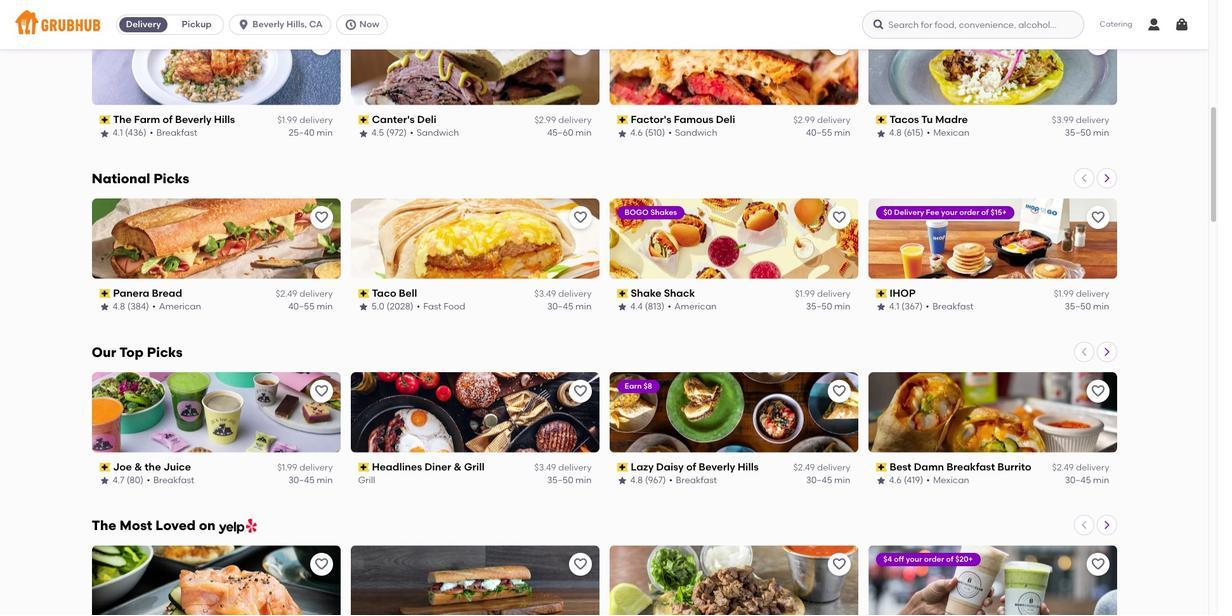 Task type: vqa. For each thing, say whether or not it's contained in the screenshot.
the right CHICKEN
no



Task type: describe. For each thing, give the bounding box(es) containing it.
• for shake shack
[[668, 302, 671, 312]]

star icon image for lazy daisy of beverly hills
[[617, 476, 627, 486]]

factor's famous deli
[[631, 113, 735, 126]]

35–50 for shake shack
[[806, 302, 832, 312]]

of left $15+
[[982, 208, 989, 217]]

your for $4 off your order of $20+
[[906, 556, 923, 564]]

of left $25+
[[946, 34, 954, 43]]

now button
[[336, 15, 393, 35]]

(384)
[[127, 302, 149, 312]]

• american for panera bread
[[152, 302, 201, 312]]

main navigation navigation
[[0, 0, 1209, 49]]

$0
[[884, 208, 892, 217]]

panera
[[113, 287, 149, 299]]

$3.49 for our top picks
[[534, 463, 556, 473]]

damn
[[914, 461, 944, 473]]

$1.99 for ihop
[[1054, 289, 1074, 299]]

4.8 for lazy daisy of beverly hills
[[630, 475, 643, 486]]

on
[[199, 518, 216, 534]]

$3.49 delivery for our top picks
[[534, 463, 592, 473]]

35–50 min for tacos tu madre
[[1065, 128, 1110, 139]]

subscription pass image for the farm of beverly hills
[[99, 116, 111, 124]]

$15+
[[991, 208, 1007, 217]]

delivery for shake shack
[[817, 289, 851, 299]]

delivery for canter's deli
[[558, 115, 592, 126]]

1 caret right icon image from the top
[[1102, 173, 1112, 183]]

shakes
[[651, 208, 677, 217]]

• for ihop
[[926, 302, 930, 312]]

5.0
[[372, 302, 385, 312]]

(967)
[[645, 475, 666, 486]]

taco bell
[[372, 287, 417, 299]]

ihop
[[890, 287, 916, 299]]

food
[[444, 302, 465, 312]]

ihop logo image
[[868, 198, 1117, 279]]

our top picks
[[92, 344, 183, 360]]

(436)
[[125, 128, 147, 139]]

min for tacos tu madre
[[1093, 128, 1110, 139]]

1 caret left icon image from the top
[[1079, 173, 1089, 183]]

$5
[[884, 34, 892, 43]]

(813)
[[645, 302, 665, 312]]

5.0 (2028)
[[372, 302, 414, 312]]

4.5
[[372, 128, 384, 139]]

daisy
[[656, 461, 684, 473]]

tu
[[922, 113, 933, 126]]

(367)
[[902, 302, 923, 312]]

subscription pass image for headlines diner & grill
[[358, 463, 369, 472]]

national picks
[[92, 170, 189, 186]]

earn $8
[[625, 382, 652, 391]]

sandwich for famous
[[675, 128, 718, 139]]

joe & the juice
[[113, 461, 191, 473]]

min for panera bread
[[317, 302, 333, 312]]

$5 off your order of $25+
[[884, 34, 973, 43]]

(80)
[[127, 475, 143, 486]]

star icon image for joe & the juice
[[99, 476, 109, 486]]

save this restaurant image for the farm of beverly hills logo
[[314, 36, 329, 51]]

shack
[[664, 287, 695, 299]]

bogo
[[625, 208, 649, 217]]

bell
[[399, 287, 417, 299]]

30–45 for taco bell
[[547, 302, 574, 312]]

min for lazy daisy of beverly hills
[[835, 475, 851, 486]]

$2.99 delivery for factor's famous deli
[[794, 115, 851, 126]]

juice
[[163, 461, 191, 473]]

• for lazy daisy of beverly hills
[[669, 475, 673, 486]]

star icon image for shake shack
[[617, 302, 627, 312]]

30–45 min for lazy daisy of beverly hills
[[806, 475, 851, 486]]

min for canter's deli
[[576, 128, 592, 139]]

delivery for best damn breakfast burrito
[[1076, 463, 1110, 473]]

• for the farm of beverly hills
[[150, 128, 153, 139]]

1 vertical spatial your
[[941, 208, 958, 217]]

• for panera bread
[[152, 302, 156, 312]]

40–55 for factor's famous deli
[[806, 128, 832, 139]]

breakfast right (367)
[[933, 302, 974, 312]]

0 horizontal spatial grill
[[358, 475, 375, 486]]

beverly inside button
[[253, 19, 284, 30]]

star icon image for tacos tu madre
[[876, 129, 886, 139]]

$3.99
[[1052, 115, 1074, 126]]

subscription pass image for canter's deli
[[358, 116, 369, 124]]

delivery for headlines diner & grill
[[558, 463, 592, 473]]

caret right icon image for loved
[[1102, 521, 1112, 531]]

best
[[890, 461, 912, 473]]

bogo shakes
[[625, 208, 677, 217]]

$3.49 for national picks
[[534, 289, 556, 299]]

best damn breakfast burrito logo image
[[868, 372, 1117, 453]]

40–55 min for panera bread
[[288, 302, 333, 312]]

min for factor's famous deli
[[835, 128, 851, 139]]

subscription pass image for best damn breakfast burrito
[[876, 463, 887, 472]]

subscription pass image for panera bread
[[99, 289, 111, 298]]

star icon image for best damn breakfast burrito
[[876, 476, 886, 486]]

30–45 for lazy daisy of beverly hills
[[806, 475, 832, 486]]

star icon image for factor's famous deli
[[617, 129, 627, 139]]

panera bread logo image
[[92, 198, 340, 279]]

canter's deli
[[372, 113, 437, 126]]

(972)
[[386, 128, 407, 139]]

25–40
[[289, 128, 315, 139]]

delivery for the farm of beverly hills
[[299, 115, 333, 126]]

best damn breakfast burrito
[[890, 461, 1032, 473]]

delivery for panera bread
[[299, 289, 333, 299]]

Search for food, convenience, alcohol... search field
[[863, 11, 1085, 39]]

$0 delivery fee your order of $15+
[[884, 208, 1007, 217]]

top
[[119, 344, 144, 360]]

min for joe & the juice
[[317, 475, 333, 486]]

1 vertical spatial order
[[960, 208, 980, 217]]

joe
[[113, 461, 132, 473]]

burrito
[[998, 461, 1032, 473]]

$1.99 delivery for joe & the juice
[[277, 463, 333, 473]]

factor's
[[631, 113, 672, 126]]

beverly for lazy daisy of beverly hills
[[699, 461, 735, 473]]

mexican for breakfast
[[933, 475, 970, 486]]

$1.99 delivery for ihop
[[1054, 289, 1110, 299]]

$2.99 for canter's deli
[[535, 115, 556, 126]]

(615)
[[904, 128, 924, 139]]

$2.99 delivery for canter's deli
[[535, 115, 592, 126]]

off for $4
[[894, 556, 904, 564]]

headlines diner & grill
[[372, 461, 485, 473]]

star icon image for taco bell
[[358, 302, 368, 312]]

$4
[[884, 556, 892, 564]]

diner
[[425, 461, 451, 473]]

pickup button
[[170, 15, 223, 35]]

body energy club - west hollywood logo image
[[868, 546, 1117, 616]]

0 vertical spatial picks
[[154, 170, 189, 186]]

star icon image for canter's deli
[[358, 129, 368, 139]]

catering
[[1100, 20, 1133, 29]]

$1.99 for the farm of beverly hills
[[277, 115, 297, 126]]

• sandwich for famous
[[668, 128, 718, 139]]

4.1 (367)
[[889, 302, 923, 312]]

breakfast right damn
[[947, 461, 995, 473]]

• fast food
[[417, 302, 465, 312]]

45–60 min
[[547, 128, 592, 139]]

taco
[[372, 287, 396, 299]]

order for $25+
[[924, 34, 944, 43]]

earn
[[625, 382, 642, 391]]

30–45 min for joe & the juice
[[289, 475, 333, 486]]

shake shack logo image
[[610, 198, 858, 279]]

min for headlines diner & grill
[[576, 475, 592, 486]]

the farm of beverly hills logo image
[[92, 25, 340, 105]]

loved
[[155, 518, 196, 534]]

your for $5 off your order of $25+
[[906, 34, 922, 43]]

4.6 (510)
[[630, 128, 665, 139]]

1 vertical spatial delivery
[[894, 208, 924, 217]]

45–60
[[547, 128, 574, 139]]

4.5 (972)
[[372, 128, 407, 139]]

caret left icon image for loved
[[1079, 521, 1089, 531]]

4.6 for best damn breakfast burrito
[[889, 475, 902, 486]]

(2028)
[[387, 302, 414, 312]]

breakfast for daisy
[[676, 475, 717, 486]]

delivery for lazy daisy of beverly hills
[[817, 463, 851, 473]]

national
[[92, 170, 150, 186]]

otro dia tacos logo image
[[610, 546, 858, 616]]

the for the farm of beverly hills
[[113, 113, 132, 126]]

madre
[[936, 113, 968, 126]]

$25+
[[955, 34, 973, 43]]

4.7 (80)
[[113, 475, 143, 486]]

headlines
[[372, 461, 422, 473]]

hills,
[[287, 19, 307, 30]]

(510)
[[645, 128, 665, 139]]

0 horizontal spatial svg image
[[873, 18, 885, 31]]

hills for the farm of beverly hills
[[214, 113, 235, 126]]

2 horizontal spatial svg image
[[1175, 17, 1190, 32]]



Task type: locate. For each thing, give the bounding box(es) containing it.
• breakfast for joe & the juice
[[147, 475, 194, 486]]

save this restaurant image for otro dia tacos logo at the right bottom
[[832, 557, 847, 573]]

4.6 down 'best'
[[889, 475, 902, 486]]

1 american from the left
[[159, 302, 201, 312]]

1 horizontal spatial american
[[675, 302, 717, 312]]

0 vertical spatial off
[[894, 34, 904, 43]]

2 american from the left
[[675, 302, 717, 312]]

2 $3.49 delivery from the top
[[534, 463, 592, 473]]

• right "(813)"
[[668, 302, 671, 312]]

svg image right catering button
[[1147, 17, 1162, 32]]

0 horizontal spatial svg image
[[237, 18, 250, 31]]

4.8
[[889, 128, 902, 139], [113, 302, 125, 312], [630, 475, 643, 486]]

caret left icon image
[[1079, 173, 1089, 183], [1079, 347, 1089, 357], [1079, 521, 1089, 531]]

4.1 (436)
[[113, 128, 147, 139]]

min for the farm of beverly hills
[[317, 128, 333, 139]]

$3.99 delivery
[[1052, 115, 1110, 126]]

• down tacos tu madre
[[927, 128, 930, 139]]

deli
[[417, 113, 437, 126], [716, 113, 735, 126]]

1 • american from the left
[[152, 302, 201, 312]]

off right $4
[[894, 556, 904, 564]]

• breakfast down the farm of beverly hills
[[150, 128, 197, 139]]

star icon image left 4.7
[[99, 476, 109, 486]]

• mexican down the best damn breakfast burrito
[[927, 475, 970, 486]]

subscription pass image for tacos tu madre
[[876, 116, 887, 124]]

0 horizontal spatial $2.49
[[276, 289, 297, 299]]

subscription pass image left 'best'
[[876, 463, 887, 472]]

breakfast for farm
[[156, 128, 197, 139]]

beverly hills, ca
[[253, 19, 323, 30]]

mexican down the best damn breakfast burrito
[[933, 475, 970, 486]]

• for taco bell
[[417, 302, 420, 312]]

40–55 min for factor's famous deli
[[806, 128, 851, 139]]

most
[[120, 518, 152, 534]]

mexican down madre
[[934, 128, 970, 139]]

1 horizontal spatial 40–55
[[806, 128, 832, 139]]

star icon image left 4.8 (384) at left
[[99, 302, 109, 312]]

• sandwich down canter's deli at left
[[410, 128, 459, 139]]

• american for shake shack
[[668, 302, 717, 312]]

• right (367)
[[926, 302, 930, 312]]

1 vertical spatial mexican
[[933, 475, 970, 486]]

2 $3.49 from the top
[[534, 463, 556, 473]]

lazy daisy of beverly hills
[[631, 461, 759, 473]]

subscription pass image
[[876, 116, 887, 124], [358, 289, 369, 298], [617, 289, 628, 298], [99, 463, 111, 472], [358, 463, 369, 472]]

order left '$20+'
[[924, 556, 945, 564]]

0 vertical spatial 4.1
[[113, 128, 123, 139]]

1 horizontal spatial hills
[[738, 461, 759, 473]]

• sandwich for deli
[[410, 128, 459, 139]]

subscription pass image left headlines
[[358, 463, 369, 472]]

1 horizontal spatial grill
[[464, 461, 485, 473]]

0 vertical spatial 40–55 min
[[806, 128, 851, 139]]

• down panera bread
[[152, 302, 156, 312]]

1 horizontal spatial • american
[[668, 302, 717, 312]]

farm
[[134, 113, 160, 126]]

$1.99
[[277, 115, 297, 126], [795, 289, 815, 299], [1054, 289, 1074, 299], [277, 463, 297, 473]]

off for $5
[[894, 34, 904, 43]]

0 horizontal spatial • sandwich
[[410, 128, 459, 139]]

1 vertical spatial $3.49 delivery
[[534, 463, 592, 473]]

delivery inside button
[[126, 19, 161, 30]]

min for shake shack
[[835, 302, 851, 312]]

save this restaurant image for ponsonby road cafe logo
[[314, 557, 329, 573]]

0 horizontal spatial $2.99 delivery
[[535, 115, 592, 126]]

of right daisy
[[686, 461, 696, 473]]

1 deli from the left
[[417, 113, 437, 126]]

0 vertical spatial your
[[906, 34, 922, 43]]

delivery for taco bell
[[558, 289, 592, 299]]

subscription pass image left canter's
[[358, 116, 369, 124]]

pickup
[[182, 19, 212, 30]]

0 horizontal spatial deli
[[417, 113, 437, 126]]

1 vertical spatial 4.8
[[113, 302, 125, 312]]

subscription pass image left factor's
[[617, 116, 628, 124]]

1 horizontal spatial sandwich
[[675, 128, 718, 139]]

0 horizontal spatial beverly
[[175, 113, 212, 126]]

svg image
[[1147, 17, 1162, 32], [873, 18, 885, 31]]

4.6 (419)
[[889, 475, 924, 486]]

the left most
[[92, 518, 116, 534]]

off
[[894, 34, 904, 43], [894, 556, 904, 564]]

your right fee
[[941, 208, 958, 217]]

• for factor's famous deli
[[668, 128, 672, 139]]

$1.99 delivery
[[277, 115, 333, 126], [795, 289, 851, 299], [1054, 289, 1110, 299], [277, 463, 333, 473]]

2 • american from the left
[[668, 302, 717, 312]]

0 vertical spatial 4.8
[[889, 128, 902, 139]]

0 horizontal spatial &
[[134, 461, 142, 473]]

delivery for joe & the juice
[[299, 463, 333, 473]]

0 vertical spatial hills
[[214, 113, 235, 126]]

canter's deli logo image
[[351, 25, 599, 105]]

0 horizontal spatial 40–55
[[288, 302, 315, 312]]

beverly right farm
[[175, 113, 212, 126]]

& right the diner
[[454, 461, 462, 473]]

the for the most loved on
[[92, 518, 116, 534]]

hills for lazy daisy of beverly hills
[[738, 461, 759, 473]]

30–45 min
[[547, 302, 592, 312], [289, 475, 333, 486], [806, 475, 851, 486], [1065, 475, 1110, 486]]

our
[[92, 344, 116, 360]]

1 vertical spatial picks
[[147, 344, 183, 360]]

$20+
[[956, 556, 973, 564]]

1 vertical spatial caret left icon image
[[1079, 347, 1089, 357]]

delivery for factor's famous deli
[[817, 115, 851, 126]]

1 vertical spatial caret right icon image
[[1102, 347, 1112, 357]]

(419)
[[904, 475, 924, 486]]

subscription pass image left shake
[[617, 289, 628, 298]]

35–50 min for ihop
[[1065, 302, 1110, 312]]

40–55 for panera bread
[[288, 302, 315, 312]]

2 sandwich from the left
[[675, 128, 718, 139]]

0 vertical spatial order
[[924, 34, 944, 43]]

picks right top
[[147, 344, 183, 360]]

sandwich down canter's deli at left
[[417, 128, 459, 139]]

min
[[317, 128, 333, 139], [576, 128, 592, 139], [835, 128, 851, 139], [1093, 128, 1110, 139], [317, 302, 333, 312], [576, 302, 592, 312], [835, 302, 851, 312], [1093, 302, 1110, 312], [317, 475, 333, 486], [576, 475, 592, 486], [835, 475, 851, 486], [1093, 475, 1110, 486]]

svg image inside now button
[[344, 18, 357, 31]]

caret right icon image
[[1102, 173, 1112, 183], [1102, 347, 1112, 357], [1102, 521, 1112, 531]]

picks right national
[[154, 170, 189, 186]]

breakfast down the farm of beverly hills
[[156, 128, 197, 139]]

1 horizontal spatial svg image
[[1147, 17, 1162, 32]]

mexican
[[934, 128, 970, 139], [933, 475, 970, 486]]

•
[[150, 128, 153, 139], [410, 128, 414, 139], [668, 128, 672, 139], [927, 128, 930, 139], [152, 302, 156, 312], [417, 302, 420, 312], [668, 302, 671, 312], [926, 302, 930, 312], [147, 475, 150, 486], [669, 475, 673, 486], [927, 475, 930, 486]]

save this restaurant image for canter's deli logo
[[573, 36, 588, 51]]

$3.49 delivery
[[534, 289, 592, 299], [534, 463, 592, 473]]

grill right the diner
[[464, 461, 485, 473]]

subscription pass image left panera
[[99, 289, 111, 298]]

delivery for tacos tu madre
[[1076, 115, 1110, 126]]

2 caret right icon image from the top
[[1102, 347, 1112, 357]]

star icon image
[[99, 129, 109, 139], [358, 129, 368, 139], [617, 129, 627, 139], [876, 129, 886, 139], [99, 302, 109, 312], [358, 302, 368, 312], [617, 302, 627, 312], [876, 302, 886, 312], [99, 476, 109, 486], [617, 476, 627, 486], [876, 476, 886, 486]]

30–45
[[547, 302, 574, 312], [289, 475, 315, 486], [806, 475, 832, 486], [1065, 475, 1091, 486]]

2 horizontal spatial $2.49 delivery
[[1053, 463, 1110, 473]]

4.1 for ihop
[[889, 302, 900, 312]]

ponsonby road cafe logo image
[[92, 546, 340, 616]]

haute mess logo image
[[351, 546, 599, 616]]

30–45 for joe & the juice
[[289, 475, 315, 486]]

subscription pass image left lazy on the bottom
[[617, 463, 628, 472]]

deli right canter's
[[417, 113, 437, 126]]

0 horizontal spatial $2.99
[[535, 115, 556, 126]]

1 vertical spatial 40–55
[[288, 302, 315, 312]]

4.8 down panera
[[113, 302, 125, 312]]

$1.99 for joe & the juice
[[277, 463, 297, 473]]

ca
[[309, 19, 323, 30]]

0 vertical spatial the
[[113, 113, 132, 126]]

beverly hills, ca button
[[229, 15, 336, 35]]

shake
[[631, 287, 662, 299]]

• breakfast down lazy daisy of beverly hills
[[669, 475, 717, 486]]

1 vertical spatial the
[[92, 518, 116, 534]]

• down damn
[[927, 475, 930, 486]]

0 vertical spatial mexican
[[934, 128, 970, 139]]

• right (972)
[[410, 128, 414, 139]]

$2.49 for best damn breakfast burrito
[[1053, 463, 1074, 473]]

4.8 down lazy on the bottom
[[630, 475, 643, 486]]

fee
[[926, 208, 940, 217]]

delivery for ihop
[[1076, 289, 1110, 299]]

0 horizontal spatial american
[[159, 302, 201, 312]]

grill
[[464, 461, 485, 473], [358, 475, 375, 486]]

2 horizontal spatial beverly
[[699, 461, 735, 473]]

1 • mexican from the top
[[927, 128, 970, 139]]

taco bell logo image
[[351, 198, 599, 279]]

• breakfast right (367)
[[926, 302, 974, 312]]

1 horizontal spatial 4.8
[[630, 475, 643, 486]]

star icon image left 5.0
[[358, 302, 368, 312]]

joe & the juice logo image
[[92, 372, 340, 453]]

• breakfast for lazy daisy of beverly hills
[[669, 475, 717, 486]]

star icon image left 4.6 (510)
[[617, 129, 627, 139]]

35–50 for headlines diner & grill
[[547, 475, 574, 486]]

0 vertical spatial 40–55
[[806, 128, 832, 139]]

breakfast down "juice"
[[153, 475, 194, 486]]

$1.99 delivery for the farm of beverly hills
[[277, 115, 333, 126]]

• breakfast
[[150, 128, 197, 139], [926, 302, 974, 312], [147, 475, 194, 486], [669, 475, 717, 486]]

1 • sandwich from the left
[[410, 128, 459, 139]]

delivery
[[126, 19, 161, 30], [894, 208, 924, 217]]

order
[[924, 34, 944, 43], [960, 208, 980, 217], [924, 556, 945, 564]]

the farm of beverly hills
[[113, 113, 235, 126]]

2 $2.99 from the left
[[794, 115, 815, 126]]

sandwich for deli
[[417, 128, 459, 139]]

star icon image left 4.1 (436)
[[99, 129, 109, 139]]

the
[[113, 113, 132, 126], [92, 518, 116, 534]]

1 vertical spatial $3.49
[[534, 463, 556, 473]]

• american
[[152, 302, 201, 312], [668, 302, 717, 312]]

• american down shack
[[668, 302, 717, 312]]

hills down the farm of beverly hills logo
[[214, 113, 235, 126]]

the up 4.1 (436)
[[113, 113, 132, 126]]

• for tacos tu madre
[[927, 128, 930, 139]]

star icon image for ihop
[[876, 302, 886, 312]]

mexican for madre
[[934, 128, 970, 139]]

1 & from the left
[[134, 461, 142, 473]]

sandwich down the famous
[[675, 128, 718, 139]]

• mexican for breakfast
[[927, 475, 970, 486]]

3 caret right icon image from the top
[[1102, 521, 1112, 531]]

0 horizontal spatial 4.8
[[113, 302, 125, 312]]

of right farm
[[163, 113, 173, 126]]

svg image inside beverly hills, ca button
[[237, 18, 250, 31]]

2 horizontal spatial 4.8
[[889, 128, 902, 139]]

delivery right $0
[[894, 208, 924, 217]]

• breakfast for the farm of beverly hills
[[150, 128, 197, 139]]

0 horizontal spatial sandwich
[[417, 128, 459, 139]]

your
[[906, 34, 922, 43], [941, 208, 958, 217], [906, 556, 923, 564]]

2 $2.99 delivery from the left
[[794, 115, 851, 126]]

0 vertical spatial $3.49 delivery
[[534, 289, 592, 299]]

• for best damn breakfast burrito
[[927, 475, 930, 486]]

fast
[[423, 302, 442, 312]]

1 horizontal spatial 40–55 min
[[806, 128, 851, 139]]

0 vertical spatial grill
[[464, 461, 485, 473]]

• mexican down madre
[[927, 128, 970, 139]]

2 vertical spatial your
[[906, 556, 923, 564]]

$4 off your order of $20+
[[884, 556, 973, 564]]

2 caret left icon image from the top
[[1079, 347, 1089, 357]]

breakfast
[[156, 128, 197, 139], [933, 302, 974, 312], [947, 461, 995, 473], [153, 475, 194, 486], [676, 475, 717, 486]]

canter's
[[372, 113, 415, 126]]

1 horizontal spatial $2.99 delivery
[[794, 115, 851, 126]]

sandwich
[[417, 128, 459, 139], [675, 128, 718, 139]]

deli right the famous
[[716, 113, 735, 126]]

star icon image left 4.4
[[617, 302, 627, 312]]

40–55
[[806, 128, 832, 139], [288, 302, 315, 312]]

4.6 for factor's famous deli
[[630, 128, 643, 139]]

• for canter's deli
[[410, 128, 414, 139]]

2 • sandwich from the left
[[668, 128, 718, 139]]

0 horizontal spatial 40–55 min
[[288, 302, 333, 312]]

1 $3.49 delivery from the top
[[534, 289, 592, 299]]

• mexican
[[927, 128, 970, 139], [927, 475, 970, 486]]

0 horizontal spatial hills
[[214, 113, 235, 126]]

of left '$20+'
[[946, 556, 954, 564]]

subscription pass image left taco
[[358, 289, 369, 298]]

1 horizontal spatial $2.49 delivery
[[794, 463, 851, 473]]

4.8 (967)
[[630, 475, 666, 486]]

svg image
[[1175, 17, 1190, 32], [237, 18, 250, 31], [344, 18, 357, 31]]

american for shack
[[675, 302, 717, 312]]

panera bread
[[113, 287, 182, 299]]

order left $15+
[[960, 208, 980, 217]]

$2.99
[[535, 115, 556, 126], [794, 115, 815, 126]]

star icon image left 4.5
[[358, 129, 368, 139]]

0 horizontal spatial delivery
[[126, 19, 161, 30]]

4.7
[[113, 475, 124, 486]]

1 horizontal spatial beverly
[[253, 19, 284, 30]]

• down farm
[[150, 128, 153, 139]]

• mexican for madre
[[927, 128, 970, 139]]

1 vertical spatial 4.1
[[889, 302, 900, 312]]

delivery button
[[117, 15, 170, 35]]

• sandwich down the famous
[[668, 128, 718, 139]]

tacos tu madre
[[890, 113, 968, 126]]

4.1 down ihop on the top
[[889, 302, 900, 312]]

0 horizontal spatial $2.49 delivery
[[276, 289, 333, 299]]

$2.49 delivery
[[276, 289, 333, 299], [794, 463, 851, 473], [1053, 463, 1110, 473]]

4.8 (384)
[[113, 302, 149, 312]]

30–45 min for best damn breakfast burrito
[[1065, 475, 1110, 486]]

0 horizontal spatial 4.6
[[630, 128, 643, 139]]

1 horizontal spatial svg image
[[344, 18, 357, 31]]

subscription pass image for shake shack
[[617, 289, 628, 298]]

beverly right daisy
[[699, 461, 735, 473]]

$2.49 delivery for panera bread
[[276, 289, 333, 299]]

beverly for the farm of beverly hills
[[175, 113, 212, 126]]

svg image up $5
[[873, 18, 885, 31]]

$3.49
[[534, 289, 556, 299], [534, 463, 556, 473]]

now
[[360, 19, 379, 30]]

1 horizontal spatial delivery
[[894, 208, 924, 217]]

0 vertical spatial caret left icon image
[[1079, 173, 1089, 183]]

your right $5
[[906, 34, 922, 43]]

grill down headlines
[[358, 475, 375, 486]]

4.8 for panera bread
[[113, 302, 125, 312]]

2 vertical spatial order
[[924, 556, 945, 564]]

tacos tu madre logo image
[[868, 25, 1117, 105]]

2 deli from the left
[[716, 113, 735, 126]]

• right (510)
[[668, 128, 672, 139]]

& up '(80)'
[[134, 461, 142, 473]]

4.1 left '(436)'
[[113, 128, 123, 139]]

3 caret left icon image from the top
[[1079, 521, 1089, 531]]

subscription pass image for joe & the juice
[[99, 463, 111, 472]]

american for bread
[[159, 302, 201, 312]]

2 horizontal spatial $2.49
[[1053, 463, 1074, 473]]

american down shack
[[675, 302, 717, 312]]

1 sandwich from the left
[[417, 128, 459, 139]]

caret left icon image for picks
[[1079, 347, 1089, 357]]

2 vertical spatial beverly
[[699, 461, 735, 473]]

1 horizontal spatial deli
[[716, 113, 735, 126]]

off right $5
[[894, 34, 904, 43]]

• left fast
[[417, 302, 420, 312]]

2 vertical spatial 4.8
[[630, 475, 643, 486]]

1 $3.49 from the top
[[534, 289, 556, 299]]

4.1 for the farm of beverly hills
[[113, 128, 123, 139]]

delivery left pickup on the top
[[126, 19, 161, 30]]

0 horizontal spatial • american
[[152, 302, 201, 312]]

subscription pass image left joe
[[99, 463, 111, 472]]

breakfast for &
[[153, 475, 194, 486]]

of
[[946, 34, 954, 43], [163, 113, 173, 126], [982, 208, 989, 217], [686, 461, 696, 473], [946, 556, 954, 564]]

$1.99 for shake shack
[[795, 289, 815, 299]]

star icon image for the farm of beverly hills
[[99, 129, 109, 139]]

order for $20+
[[924, 556, 945, 564]]

$2.49 delivery for lazy daisy of beverly hills
[[794, 463, 851, 473]]

american
[[159, 302, 201, 312], [675, 302, 717, 312]]

save this restaurant image
[[314, 36, 329, 51], [573, 36, 588, 51], [314, 210, 329, 225], [573, 384, 588, 399], [1091, 384, 1106, 399], [314, 557, 329, 573], [573, 557, 588, 573], [832, 557, 847, 573], [1091, 557, 1106, 573]]

• american down the bread
[[152, 302, 201, 312]]

1 vertical spatial 4.6
[[889, 475, 902, 486]]

order left $25+
[[924, 34, 944, 43]]

american down the bread
[[159, 302, 201, 312]]

0 vertical spatial 4.6
[[630, 128, 643, 139]]

1 vertical spatial beverly
[[175, 113, 212, 126]]

your right $4
[[906, 556, 923, 564]]

0 vertical spatial beverly
[[253, 19, 284, 30]]

subscription pass image left farm
[[99, 116, 111, 124]]

35–50 for tacos tu madre
[[1065, 128, 1091, 139]]

subscription pass image for lazy daisy of beverly hills
[[617, 463, 628, 472]]

1 horizontal spatial • sandwich
[[668, 128, 718, 139]]

star icon image left 4.8 (615)
[[876, 129, 886, 139]]

star icon image left 4.1 (367)
[[876, 302, 886, 312]]

4.8 down tacos
[[889, 128, 902, 139]]

0 vertical spatial • mexican
[[927, 128, 970, 139]]

• down daisy
[[669, 475, 673, 486]]

4.6 left (510)
[[630, 128, 643, 139]]

1 horizontal spatial 4.1
[[889, 302, 900, 312]]

save this restaurant image
[[832, 36, 847, 51], [1091, 36, 1106, 51], [573, 210, 588, 225], [832, 210, 847, 225], [1091, 210, 1106, 225], [314, 384, 329, 399], [832, 384, 847, 399]]

0 vertical spatial $3.49
[[534, 289, 556, 299]]

1 horizontal spatial $2.99
[[794, 115, 815, 126]]

the
[[145, 461, 161, 473]]

breakfast down lazy daisy of beverly hills
[[676, 475, 717, 486]]

1 vertical spatial • mexican
[[927, 475, 970, 486]]

star icon image left 4.6 (419)
[[876, 476, 886, 486]]

beverly left hills,
[[253, 19, 284, 30]]

1 $2.99 from the left
[[535, 115, 556, 126]]

hills down lazy daisy of beverly hills logo
[[738, 461, 759, 473]]

subscription pass image left tacos
[[876, 116, 887, 124]]

catering button
[[1091, 10, 1142, 39]]

$2.99 delivery
[[535, 115, 592, 126], [794, 115, 851, 126]]

2 • mexican from the top
[[927, 475, 970, 486]]

subscription pass image left ihop on the top
[[876, 289, 887, 298]]

2 vertical spatial caret left icon image
[[1079, 521, 1089, 531]]

lazy daisy of beverly hills logo image
[[610, 372, 858, 453]]

headlines diner & grill logo image
[[351, 372, 599, 453]]

famous
[[674, 113, 714, 126]]

star icon image left 4.8 (967)
[[617, 476, 627, 486]]

min for ihop
[[1093, 302, 1110, 312]]

save this restaurant image for panera bread logo
[[314, 210, 329, 225]]

2 vertical spatial caret right icon image
[[1102, 521, 1112, 531]]

4.8 (615)
[[889, 128, 924, 139]]

1 horizontal spatial &
[[454, 461, 462, 473]]

tacos
[[890, 113, 919, 126]]

the most loved on
[[92, 518, 219, 534]]

0 vertical spatial delivery
[[126, 19, 161, 30]]

4.4
[[630, 302, 643, 312]]

min for best damn breakfast burrito
[[1093, 475, 1110, 486]]

save this restaurant image for headlines diner & grill logo on the left of the page
[[573, 384, 588, 399]]

lazy
[[631, 461, 654, 473]]

4.4 (813)
[[630, 302, 665, 312]]

30–45 min for taco bell
[[547, 302, 592, 312]]

bread
[[152, 287, 182, 299]]

1 vertical spatial hills
[[738, 461, 759, 473]]

0 vertical spatial caret right icon image
[[1102, 173, 1112, 183]]

0 horizontal spatial 4.1
[[113, 128, 123, 139]]

1 vertical spatial 40–55 min
[[288, 302, 333, 312]]

save this restaurant image for haute mess logo
[[573, 557, 588, 573]]

factor's famous deli logo image
[[610, 25, 858, 105]]

• right '(80)'
[[147, 475, 150, 486]]

caret right icon image for picks
[[1102, 347, 1112, 357]]

1 vertical spatial off
[[894, 556, 904, 564]]

2 & from the left
[[454, 461, 462, 473]]

1 horizontal spatial 4.6
[[889, 475, 902, 486]]

1 $2.99 delivery from the left
[[535, 115, 592, 126]]

1 horizontal spatial $2.49
[[794, 463, 815, 473]]

1 vertical spatial grill
[[358, 475, 375, 486]]

subscription pass image
[[99, 116, 111, 124], [358, 116, 369, 124], [617, 116, 628, 124], [99, 289, 111, 298], [876, 289, 887, 298], [617, 463, 628, 472], [876, 463, 887, 472]]

• breakfast down "juice"
[[147, 475, 194, 486]]

• breakfast for ihop
[[926, 302, 974, 312]]

35–50 for ihop
[[1065, 302, 1091, 312]]

hills
[[214, 113, 235, 126], [738, 461, 759, 473]]

shake shack
[[631, 287, 695, 299]]

$1.99 delivery for shake shack
[[795, 289, 851, 299]]



